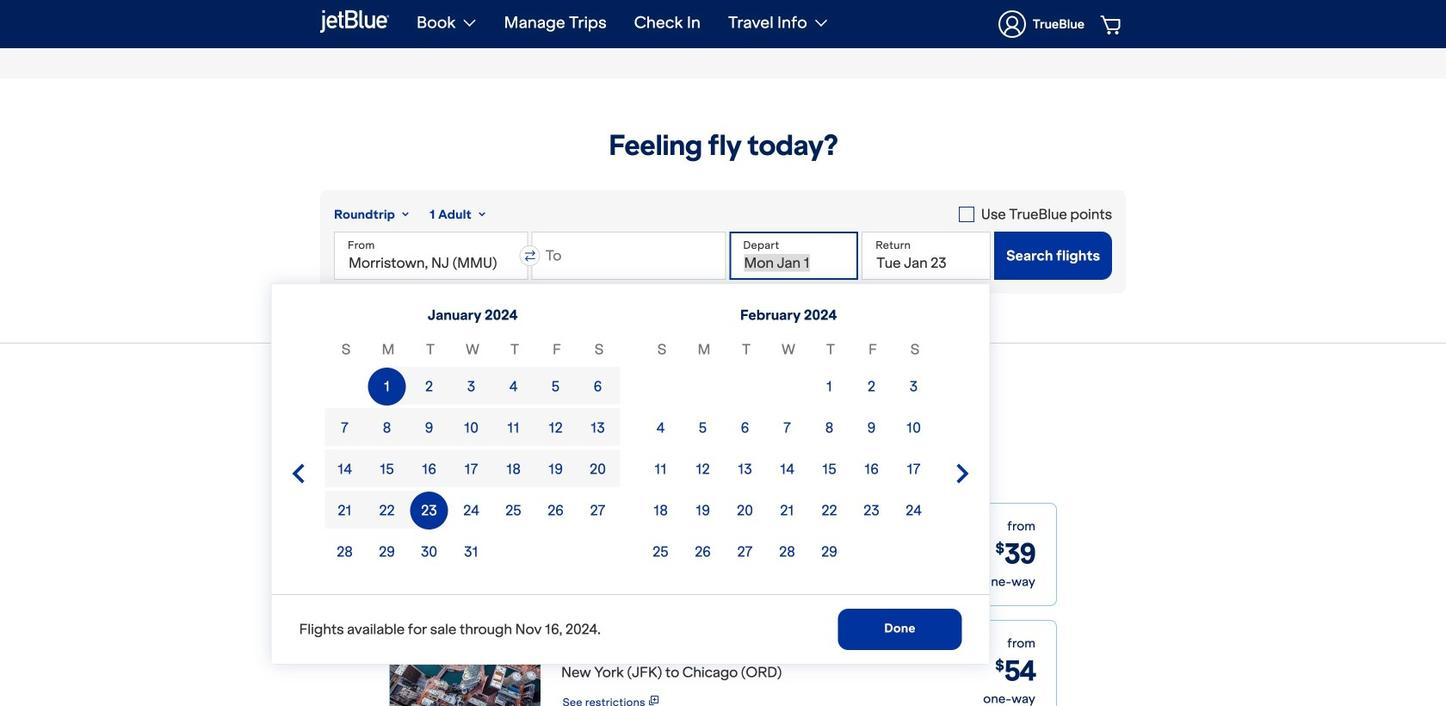 Task type: vqa. For each thing, say whether or not it's contained in the screenshot.
option
yes



Task type: describe. For each thing, give the bounding box(es) containing it.
shopping cart (empty) image
[[1101, 14, 1124, 34]]

next month image
[[953, 463, 974, 484]]

Depart Press DOWN ARROW key to select available dates field
[[730, 232, 859, 280]]



Task type: locate. For each thing, give the bounding box(es) containing it.
2 opens modal on same screen image from the left
[[649, 696, 659, 705]]

opens modal on same screen image
[[646, 696, 659, 705], [649, 696, 659, 705]]

None text field
[[334, 232, 529, 280]]

chicago image
[[390, 621, 541, 706]]

None checkbox
[[959, 204, 1113, 225]]

None text field
[[532, 232, 726, 280]]

1 opens modal on same screen image from the left
[[646, 696, 659, 705]]

previous month image
[[288, 463, 309, 484]]

navigation
[[403, 0, 1126, 48]]

Return Press DOWN ARROW key to select available dates field
[[862, 232, 991, 280]]

boston image
[[390, 504, 541, 605]]

jetblue image
[[320, 8, 389, 35]]



